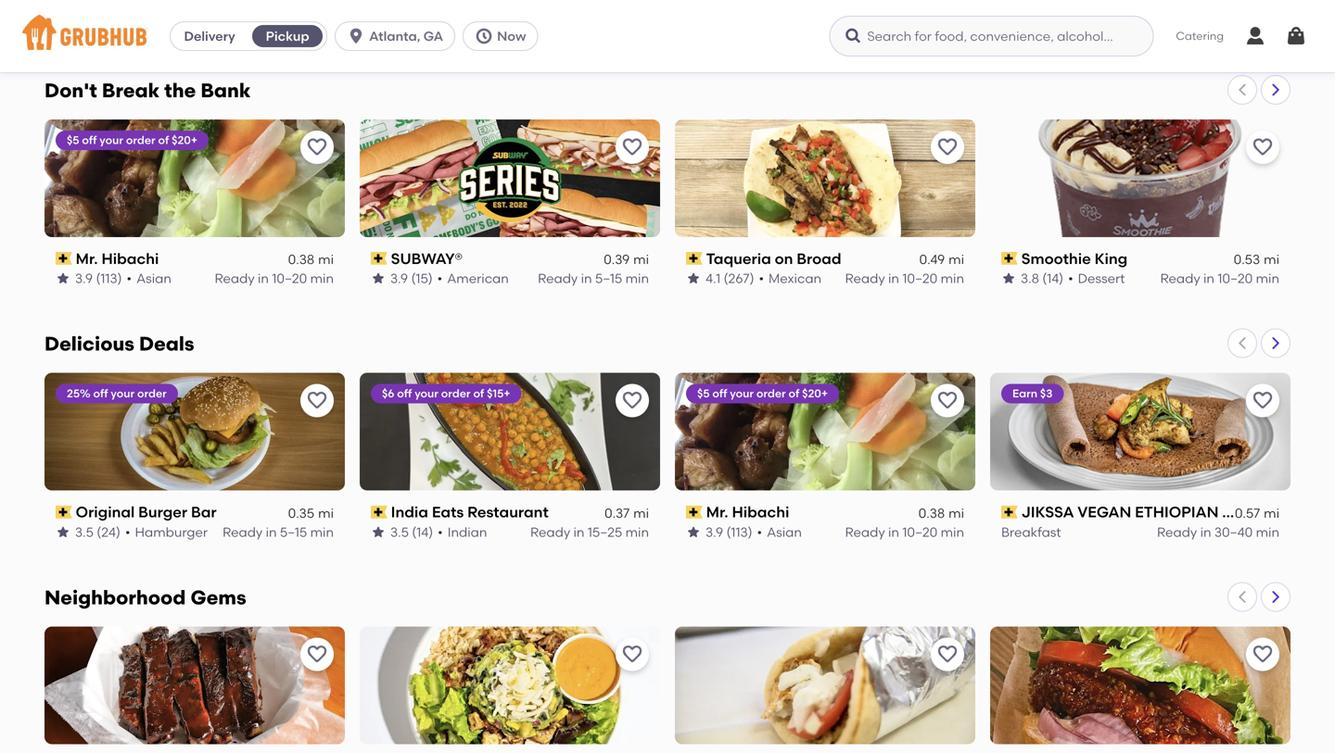 Task type: locate. For each thing, give the bounding box(es) containing it.
0 horizontal spatial mr. hibachi
[[76, 250, 159, 268]]

0 vertical spatial (15)
[[411, 17, 433, 32]]

2 vertical spatial caret right icon image
[[1269, 590, 1283, 605]]

$5 off your order of $20+ for the topmost mr. hibachi logo
[[67, 133, 198, 147]]

0.49 mi
[[919, 252, 964, 268]]

original burger bar logo image
[[45, 373, 345, 491]]

0 horizontal spatial asian
[[56, 17, 91, 32]]

1 horizontal spatial $5 off your order of $20+
[[697, 387, 828, 401]]

• mexican
[[759, 271, 822, 286]]

1 vertical spatial caret right icon image
[[1269, 336, 1283, 351]]

10–20 for smoothie king logo
[[1218, 271, 1253, 286]]

4.1
[[706, 271, 721, 286]]

1 svg image from the left
[[347, 27, 365, 45]]

subscription pass image right 0.37 mi
[[686, 506, 703, 519]]

subscription pass image for original burger bar
[[56, 506, 72, 519]]

1 (15) from the top
[[411, 17, 433, 32]]

1 vertical spatial asian
[[136, 271, 171, 286]]

caret right icon image for don't break the bank
[[1269, 82, 1283, 97]]

2 horizontal spatial svg image
[[844, 27, 863, 45]]

1 horizontal spatial svg image
[[1285, 25, 1308, 47]]

0 vertical spatial (113)
[[96, 271, 122, 286]]

mr. hibachi logo image
[[45, 119, 345, 237], [675, 373, 976, 491]]

2 caret right icon image from the top
[[1269, 336, 1283, 351]]

1 horizontal spatial asian
[[136, 271, 171, 286]]

(113) for star icon associated with the topmost mr. hibachi logo
[[96, 271, 122, 286]]

2 vertical spatial caret left icon image
[[1235, 590, 1250, 605]]

1 horizontal spatial • asian
[[757, 525, 802, 540]]

1 vertical spatial (15)
[[411, 271, 433, 286]]

1 vertical spatial caret left icon image
[[1235, 336, 1250, 351]]

0 vertical spatial caret left icon image
[[1235, 82, 1250, 97]]

3.9
[[390, 17, 408, 32], [75, 271, 93, 286], [390, 271, 408, 286], [706, 525, 723, 540]]

0 horizontal spatial 3.9 (113)
[[75, 271, 122, 286]]

subscription pass image left taqueria
[[686, 252, 703, 265]]

0 horizontal spatial hibachi
[[102, 250, 159, 268]]

1 vertical spatial mr.
[[706, 504, 729, 522]]

2 caret left icon image from the top
[[1235, 336, 1250, 351]]

3.8 (14)
[[1021, 271, 1064, 286]]

1 horizontal spatial (14)
[[1043, 271, 1064, 286]]

0 vertical spatial $20+
[[172, 133, 198, 147]]

1 vertical spatial 3.9 (113)
[[706, 525, 753, 540]]

3.9 (113)
[[75, 271, 122, 286], [706, 525, 753, 540]]

ethiopian
[[1135, 504, 1219, 522]]

5–15 for original burger bar
[[280, 525, 307, 540]]

star icon image for taqueria on broad logo
[[686, 271, 701, 286]]

of for right mr. hibachi logo
[[789, 387, 800, 401]]

taqueria on broad
[[706, 250, 842, 268]]

4.4
[[1021, 17, 1039, 32]]

0 horizontal spatial $5 off your order of $20+
[[67, 133, 198, 147]]

subscription pass image left india
[[371, 506, 387, 519]]

caret left icon image down catering button
[[1235, 82, 1250, 97]]

save this restaurant button
[[300, 131, 334, 164], [616, 131, 649, 164], [931, 131, 964, 164], [1246, 131, 1280, 164], [300, 385, 334, 418], [616, 385, 649, 418], [931, 385, 964, 418], [1246, 385, 1280, 418], [300, 639, 334, 672], [616, 639, 649, 672], [931, 639, 964, 672], [1246, 639, 1280, 672]]

• for india eats restaurant logo
[[438, 525, 443, 540]]

american right ga
[[447, 17, 509, 32]]

mi
[[318, 252, 334, 268], [634, 252, 649, 268], [949, 252, 964, 268], [1264, 252, 1280, 268], [318, 506, 334, 522], [634, 506, 649, 522], [949, 506, 964, 522], [1264, 506, 1280, 522]]

0 horizontal spatial 0.38
[[288, 252, 315, 268]]

1 svg image from the left
[[1244, 25, 1267, 47]]

5–15
[[595, 17, 622, 32], [595, 271, 622, 286], [280, 525, 307, 540]]

mr. hibachi for mr. hibachi subscription pass icon
[[76, 250, 159, 268]]

$15+
[[487, 387, 510, 401]]

10–20
[[903, 17, 938, 32], [1218, 17, 1253, 32], [272, 271, 307, 286], [903, 271, 938, 286], [1218, 271, 1253, 286], [903, 525, 938, 540]]

$3
[[1040, 387, 1053, 401]]

2 3.5 from the left
[[390, 525, 409, 540]]

1 vertical spatial 0.38 mi
[[919, 506, 964, 522]]

$6
[[382, 387, 395, 401]]

deals
[[139, 333, 194, 356]]

breakfast
[[1002, 525, 1061, 540]]

mr. for subscription pass image on the right of 0.37 mi
[[706, 504, 729, 522]]

0 horizontal spatial $20+
[[172, 133, 198, 147]]

• dessert
[[1068, 271, 1125, 286]]

2 vertical spatial 5–15
[[280, 525, 307, 540]]

svg image right sandwich
[[844, 27, 863, 45]]

catering button
[[1163, 15, 1237, 57]]

star icon image for smoothie king logo
[[1002, 271, 1016, 286]]

gusto! downtown logo image
[[360, 627, 660, 745]]

off
[[82, 133, 97, 147], [93, 387, 108, 401], [397, 387, 412, 401], [713, 387, 727, 401]]

0 vertical spatial (14)
[[1043, 271, 1064, 286]]

1 horizontal spatial mr.
[[706, 504, 729, 522]]

save this restaurant image for subway® logo
[[621, 136, 644, 158]]

taqueria
[[706, 250, 771, 268]]

0 horizontal spatial 3.5
[[75, 525, 94, 540]]

0 horizontal spatial 0.38 mi
[[288, 252, 334, 268]]

svg image left the "atlanta,"
[[347, 27, 365, 45]]

ready in 5–15 min down 0.35
[[223, 525, 334, 540]]

0 horizontal spatial (14)
[[412, 525, 433, 540]]

0 horizontal spatial mr.
[[76, 250, 98, 268]]

1 vertical spatial • asian
[[757, 525, 802, 540]]

cuisine
[[1222, 504, 1284, 522]]

ready in 5–15 min right now
[[538, 17, 649, 32]]

jikssa vegan ethiopian cuisine logo image
[[990, 373, 1291, 491]]

0.39
[[604, 252, 630, 268]]

caret left icon image down 0.53
[[1235, 336, 1250, 351]]

caret left icon image down 30–40 at the bottom right
[[1235, 590, 1250, 605]]

• indian
[[438, 525, 487, 540]]

(113) for star icon for right mr. hibachi logo
[[727, 525, 753, 540]]

1 horizontal spatial mr. hibachi logo image
[[675, 373, 976, 491]]

1 vertical spatial 0.38
[[919, 506, 945, 522]]

mr. hibachi for subscription pass image on the right of 0.37 mi
[[706, 504, 789, 522]]

subscription pass image left smoothie
[[1002, 252, 1018, 265]]

american
[[447, 17, 509, 32], [1078, 17, 1140, 32], [447, 271, 509, 286]]

subscription pass image left subway® at top
[[371, 252, 387, 265]]

neighborhood gems
[[45, 587, 246, 610]]

4.4 (81)
[[1021, 17, 1064, 32]]

0.38
[[288, 252, 315, 268], [919, 506, 945, 522]]

0 horizontal spatial of
[[158, 133, 169, 147]]

(14)
[[1043, 271, 1064, 286], [412, 525, 433, 540]]

1 caret right icon image from the top
[[1269, 82, 1283, 97]]

25% off your order
[[67, 387, 167, 401]]

0 vertical spatial $5
[[67, 133, 79, 147]]

(14) for india
[[412, 525, 433, 540]]

subscription pass image for delicious deals
[[371, 506, 387, 519]]

3.9 (113) for star icon for right mr. hibachi logo
[[706, 525, 753, 540]]

$5 off your order of $20+
[[67, 133, 198, 147], [697, 387, 828, 401]]

caret right icon image
[[1269, 82, 1283, 97], [1269, 336, 1283, 351], [1269, 590, 1283, 605]]

subway® logo image
[[360, 119, 660, 237]]

caret left icon image
[[1235, 82, 1250, 97], [1235, 336, 1250, 351], [1235, 590, 1250, 605]]

save this restaurant image for mr. hibachi
[[937, 390, 959, 412]]

(15) down subway® at top
[[411, 271, 433, 286]]

0 horizontal spatial (113)
[[96, 271, 122, 286]]

save this restaurant image
[[306, 136, 328, 158], [621, 136, 644, 158], [937, 136, 959, 158], [306, 644, 328, 666], [621, 644, 644, 666], [1252, 644, 1274, 666]]

svg image inside atlanta, ga button
[[347, 27, 365, 45]]

subscription pass image for jikssa vegan ethiopian cuisine
[[1002, 506, 1018, 519]]

0.38 mi
[[288, 252, 334, 268], [919, 506, 964, 522]]

(15) left the now button
[[411, 17, 433, 32]]

1 horizontal spatial $5
[[697, 387, 710, 401]]

of for india eats restaurant logo
[[473, 387, 484, 401]]

0 horizontal spatial mr. hibachi logo image
[[45, 119, 345, 237]]

• for subway® logo
[[437, 271, 443, 286]]

3.9 for the topmost mr. hibachi logo
[[75, 271, 93, 286]]

1 vertical spatial $5 off your order of $20+
[[697, 387, 828, 401]]

now button
[[463, 21, 546, 51]]

mr. hibachi
[[76, 250, 159, 268], [706, 504, 789, 522]]

ready
[[212, 17, 252, 32], [538, 17, 578, 32], [845, 17, 885, 32], [1161, 17, 1201, 32], [215, 271, 255, 286], [538, 271, 578, 286], [845, 271, 885, 286], [1161, 271, 1201, 286], [223, 525, 263, 540], [530, 525, 570, 540], [845, 525, 885, 540], [1157, 525, 1197, 540]]

of
[[158, 133, 169, 147], [473, 387, 484, 401], [789, 387, 800, 401]]

2 horizontal spatial asian
[[767, 525, 802, 540]]

1 horizontal spatial of
[[473, 387, 484, 401]]

star icon image for the topmost mr. hibachi logo
[[56, 271, 70, 286]]

ready in 15–25 min
[[530, 525, 649, 540]]

0 horizontal spatial • asian
[[127, 271, 171, 286]]

svg image
[[347, 27, 365, 45], [475, 27, 493, 45], [844, 27, 863, 45]]

1 vertical spatial 3.9 (15)
[[390, 271, 433, 286]]

(14) for smoothie
[[1043, 271, 1064, 286]]

25%
[[67, 387, 91, 401]]

mr. up the delicious
[[76, 250, 98, 268]]

1 vertical spatial (14)
[[412, 525, 433, 540]]

0.53
[[1234, 252, 1260, 268]]

3 caret left icon image from the top
[[1235, 590, 1250, 605]]

0.37
[[605, 506, 630, 522]]

2 svg image from the left
[[1285, 25, 1308, 47]]

subscription pass image
[[371, 252, 387, 265], [371, 506, 387, 519], [686, 506, 703, 519]]

10–20 for the topmost mr. hibachi logo
[[272, 271, 307, 286]]

subscription pass image
[[56, 252, 72, 265], [686, 252, 703, 265], [1002, 252, 1018, 265], [56, 506, 72, 519], [1002, 506, 1018, 519]]

svg image
[[1244, 25, 1267, 47], [1285, 25, 1308, 47]]

2 vertical spatial asian
[[767, 525, 802, 540]]

1 horizontal spatial 0.38
[[919, 506, 945, 522]]

0 horizontal spatial svg image
[[347, 27, 365, 45]]

0 vertical spatial mr. hibachi logo image
[[45, 119, 345, 237]]

2 vertical spatial ready in 5–15 min
[[223, 525, 334, 540]]

save this restaurant image
[[1252, 136, 1274, 158], [306, 390, 328, 412], [621, 390, 644, 412], [937, 390, 959, 412], [1252, 390, 1274, 412], [937, 644, 959, 666]]

subscription pass image for taqueria on broad
[[686, 252, 703, 265]]

2 (15) from the top
[[411, 271, 433, 286]]

ready in 5–15 min
[[538, 17, 649, 32], [538, 271, 649, 286], [223, 525, 334, 540]]

(267)
[[724, 271, 754, 286]]

1 vertical spatial ready in 5–15 min
[[538, 271, 649, 286]]

smoothie king logo image
[[990, 119, 1291, 237]]

1 vertical spatial hibachi
[[732, 504, 789, 522]]

1 horizontal spatial (113)
[[727, 525, 753, 540]]

svg image for now
[[475, 27, 493, 45]]

order
[[126, 133, 155, 147], [137, 387, 167, 401], [441, 387, 471, 401], [757, 387, 786, 401]]

0 vertical spatial 3.9 (113)
[[75, 271, 122, 286]]

star icon image
[[371, 17, 386, 32], [1002, 17, 1016, 32], [56, 271, 70, 286], [371, 271, 386, 286], [686, 271, 701, 286], [1002, 271, 1016, 286], [56, 525, 70, 540], [371, 525, 386, 540], [686, 525, 701, 540]]

• for the topmost mr. hibachi logo
[[127, 271, 132, 286]]

•
[[437, 17, 443, 32], [1068, 17, 1073, 32], [127, 271, 132, 286], [437, 271, 443, 286], [759, 271, 764, 286], [1068, 271, 1074, 286], [125, 525, 130, 540], [438, 525, 443, 540], [757, 525, 762, 540]]

mi for subway® logo
[[634, 252, 649, 268]]

the
[[164, 79, 196, 102]]

your
[[99, 133, 123, 147], [111, 387, 135, 401], [415, 387, 439, 401], [730, 387, 754, 401]]

0 vertical spatial 0.38 mi
[[288, 252, 334, 268]]

2 svg image from the left
[[475, 27, 493, 45]]

1 vertical spatial (113)
[[727, 525, 753, 540]]

1 vertical spatial $20+
[[802, 387, 828, 401]]

smoothie king
[[1022, 250, 1128, 268]]

ready in 5–15 min down 0.39
[[538, 271, 649, 286]]

ready in 30–40 min
[[1157, 525, 1280, 540]]

0 vertical spatial 3.9 (15)
[[390, 17, 433, 32]]

0.38 mi for right mr. hibachi logo
[[919, 506, 964, 522]]

1 caret left icon image from the top
[[1235, 82, 1250, 97]]

3.5 down india
[[390, 525, 409, 540]]

1 vertical spatial mr. hibachi
[[706, 504, 789, 522]]

0.38 for right mr. hibachi logo
[[919, 506, 945, 522]]

1 vertical spatial mr. hibachi logo image
[[675, 373, 976, 491]]

3.5 for india eats restaurant
[[390, 525, 409, 540]]

0 vertical spatial 0.38
[[288, 252, 315, 268]]

(15)
[[411, 17, 433, 32], [411, 271, 433, 286]]

1 horizontal spatial svg image
[[475, 27, 493, 45]]

1 horizontal spatial hibachi
[[732, 504, 789, 522]]

save this restaurant image for jikssa vegan ethiopian cuisine
[[1252, 390, 1274, 412]]

10–20 for taqueria on broad logo
[[903, 271, 938, 286]]

0 vertical spatial mr. hibachi
[[76, 250, 159, 268]]

star icon image for right mr. hibachi logo
[[686, 525, 701, 540]]

3.5
[[75, 525, 94, 540], [390, 525, 409, 540]]

1 vertical spatial 5–15
[[595, 271, 622, 286]]

1 horizontal spatial 0.38 mi
[[919, 506, 964, 522]]

ready in 10–20 min for right mr. hibachi logo
[[845, 525, 964, 540]]

(14) down india
[[412, 525, 433, 540]]

subscription pass image for don't break the bank
[[371, 252, 387, 265]]

hibachi
[[102, 250, 159, 268], [732, 504, 789, 522]]

(14) down smoothie
[[1043, 271, 1064, 286]]

1 3.5 from the left
[[75, 525, 94, 540]]

svg image inside the now button
[[475, 27, 493, 45]]

2 horizontal spatial of
[[789, 387, 800, 401]]

0 horizontal spatial svg image
[[1244, 25, 1267, 47]]

svg image for atlanta, ga
[[347, 27, 365, 45]]

mr. right 0.37 mi
[[706, 504, 729, 522]]

1 3.9 (15) from the top
[[390, 17, 433, 32]]

0 vertical spatial mr.
[[76, 250, 98, 268]]

0.37 mi
[[605, 506, 649, 522]]

1 horizontal spatial $20+
[[802, 387, 828, 401]]

break
[[102, 79, 160, 102]]

$6 off your order of $15+
[[382, 387, 510, 401]]

don't
[[45, 79, 97, 102]]

0 vertical spatial $5 off your order of $20+
[[67, 133, 198, 147]]

$5
[[67, 133, 79, 147], [697, 387, 710, 401]]

svg image left now
[[475, 27, 493, 45]]

1 horizontal spatial mr. hibachi
[[706, 504, 789, 522]]

1 vertical spatial $5
[[697, 387, 710, 401]]

1 horizontal spatial 3.9 (113)
[[706, 525, 753, 540]]

• asian
[[127, 271, 171, 286], [757, 525, 802, 540]]

3 caret right icon image from the top
[[1269, 590, 1283, 605]]

0 vertical spatial • asian
[[127, 271, 171, 286]]

subscription pass image up breakfast
[[1002, 506, 1018, 519]]

1 horizontal spatial 3.5
[[390, 525, 409, 540]]

subscription pass image for smoothie king
[[1002, 252, 1018, 265]]

mi for original burger bar logo
[[318, 506, 334, 522]]

3.5 left (24)
[[75, 525, 94, 540]]

subscription pass image left original
[[56, 506, 72, 519]]

0 vertical spatial caret right icon image
[[1269, 82, 1283, 97]]

off for india eats restaurant logo
[[397, 387, 412, 401]]

asian
[[56, 17, 91, 32], [136, 271, 171, 286], [767, 525, 802, 540]]

star icon image for original burger bar logo
[[56, 525, 70, 540]]

mr. for mr. hibachi subscription pass icon
[[76, 250, 98, 268]]

0 vertical spatial hibachi
[[102, 250, 159, 268]]

$5 off your order of $20+ for right mr. hibachi logo
[[697, 387, 828, 401]]

subway®
[[391, 250, 463, 268]]

• for original burger bar logo
[[125, 525, 130, 540]]

subscription pass image up the delicious
[[56, 252, 72, 265]]



Task type: vqa. For each thing, say whether or not it's contained in the screenshot.


Task type: describe. For each thing, give the bounding box(es) containing it.
3.9 for right mr. hibachi logo
[[706, 525, 723, 540]]

jikssa vegan ethiopian cuisine
[[1022, 504, 1284, 522]]

$20+ for the topmost mr. hibachi logo
[[172, 133, 198, 147]]

caret left icon image for neighborhood gems
[[1235, 590, 1250, 605]]

4.1 (267)
[[706, 271, 754, 286]]

ga
[[424, 28, 443, 44]]

pickup
[[266, 28, 309, 44]]

main navigation navigation
[[0, 0, 1335, 72]]

0.38 for the topmost mr. hibachi logo
[[288, 252, 315, 268]]

0.49
[[919, 252, 945, 268]]

0 vertical spatial ready in 5–15 min
[[538, 17, 649, 32]]

(24)
[[97, 525, 121, 540]]

earn
[[1013, 387, 1038, 401]]

caret right icon image for delicious deals
[[1269, 336, 1283, 351]]

• hamburger
[[125, 525, 208, 540]]

0.57
[[1235, 506, 1260, 522]]

burger
[[138, 504, 187, 522]]

3.5 for original burger bar
[[75, 525, 94, 540]]

save this restaurant image for taqueria on broad logo
[[937, 136, 959, 158]]

bt burger logo image
[[990, 627, 1291, 745]]

0 vertical spatial 5–15
[[595, 17, 622, 32]]

• asian for star icon for right mr. hibachi logo
[[757, 525, 802, 540]]

bar
[[191, 504, 217, 522]]

off for original burger bar logo
[[93, 387, 108, 401]]

15–25
[[588, 525, 622, 540]]

nick's food to go logo image
[[675, 627, 976, 745]]

off for right mr. hibachi logo
[[713, 387, 727, 401]]

mi for taqueria on broad logo
[[949, 252, 964, 268]]

20–30
[[269, 17, 307, 32]]

eats
[[432, 504, 464, 522]]

sandwich
[[770, 17, 832, 32]]

mexican
[[769, 271, 822, 286]]

3.5 (14)
[[390, 525, 433, 540]]

save this restaurant image for india eats restaurant
[[621, 390, 644, 412]]

atlanta,
[[369, 28, 420, 44]]

hamburger
[[135, 525, 208, 540]]

don't break the bank
[[45, 79, 251, 102]]

restaurant
[[467, 504, 549, 522]]

• for right mr. hibachi logo
[[757, 525, 762, 540]]

catering
[[1176, 29, 1224, 42]]

0 horizontal spatial $5
[[67, 133, 79, 147]]

american right (81)
[[1078, 17, 1140, 32]]

india eats restaurant
[[391, 504, 549, 522]]

original burger bar
[[76, 504, 217, 522]]

caret left icon image for don't break the bank
[[1235, 82, 1250, 97]]

3.9 (113) for star icon associated with the topmost mr. hibachi logo
[[75, 271, 122, 286]]

neighborhood
[[45, 587, 186, 610]]

ready in 5–15 min for subway®
[[538, 271, 649, 286]]

3.5 (24)
[[75, 525, 121, 540]]

(81)
[[1042, 17, 1064, 32]]

caret left icon image for delicious deals
[[1235, 336, 1250, 351]]

vegan
[[1078, 504, 1132, 522]]

0.57 mi
[[1235, 506, 1280, 522]]

2 3.9 (15) from the top
[[390, 271, 433, 286]]

ready in 10–20 min for smoothie king logo
[[1161, 271, 1280, 286]]

save this restaurant image for jr crickets downtown logo on the bottom of the page
[[306, 644, 328, 666]]

delicious
[[45, 333, 134, 356]]

indian
[[448, 525, 487, 540]]

india eats restaurant logo image
[[360, 373, 660, 491]]

ready in 20–30 min
[[212, 17, 334, 32]]

ready in 5–15 min for original burger bar
[[223, 525, 334, 540]]

• for taqueria on broad logo
[[759, 271, 764, 286]]

jikssa
[[1022, 504, 1074, 522]]

10–20 for right mr. hibachi logo
[[903, 525, 938, 540]]

Search for food, convenience, alcohol... search field
[[829, 16, 1154, 57]]

now
[[497, 28, 526, 44]]

ready in 10–20 min for taqueria on broad logo
[[845, 271, 964, 286]]

atlanta, ga
[[369, 28, 443, 44]]

ready in 10–20 min for the topmost mr. hibachi logo
[[215, 271, 334, 286]]

5–15 for subway®
[[595, 271, 622, 286]]

0.35 mi
[[288, 506, 334, 522]]

3 svg image from the left
[[844, 27, 863, 45]]

gems
[[191, 587, 246, 610]]

30–40
[[1215, 525, 1253, 540]]

0.53 mi
[[1234, 252, 1280, 268]]

pickup button
[[249, 21, 327, 51]]

• asian for star icon associated with the topmost mr. hibachi logo
[[127, 271, 171, 286]]

broad
[[797, 250, 842, 268]]

save this restaurant image for bt burger logo
[[1252, 644, 1274, 666]]

of for the topmost mr. hibachi logo
[[158, 133, 169, 147]]

dessert
[[1078, 271, 1125, 286]]

save this restaurant image for original burger bar
[[306, 390, 328, 412]]

mi for india eats restaurant logo
[[634, 506, 649, 522]]

jr crickets downtown logo image
[[45, 627, 345, 745]]

$20+ for right mr. hibachi logo
[[802, 387, 828, 401]]

asian for right mr. hibachi logo
[[767, 525, 802, 540]]

off for the topmost mr. hibachi logo
[[82, 133, 97, 147]]

• for smoothie king logo
[[1068, 271, 1074, 286]]

original
[[76, 504, 135, 522]]

mi for smoothie king logo
[[1264, 252, 1280, 268]]

0 vertical spatial asian
[[56, 17, 91, 32]]

on
[[775, 250, 793, 268]]

mi for the topmost mr. hibachi logo
[[318, 252, 334, 268]]

star icon image for india eats restaurant logo
[[371, 525, 386, 540]]

0.35
[[288, 506, 315, 522]]

mi for jikssa vegan ethiopian cuisine logo
[[1264, 506, 1280, 522]]

0.38 mi for the topmost mr. hibachi logo
[[288, 252, 334, 268]]

subscription pass image for mr. hibachi
[[56, 252, 72, 265]]

delivery
[[184, 28, 235, 44]]

star icon image for subway® logo
[[371, 271, 386, 286]]

bank
[[201, 79, 251, 102]]

3.9 for subway® logo
[[390, 271, 408, 286]]

mi for right mr. hibachi logo
[[949, 506, 964, 522]]

3.8
[[1021, 271, 1039, 286]]

delicious deals
[[45, 333, 194, 356]]

king
[[1095, 250, 1128, 268]]

atlanta, ga button
[[335, 21, 463, 51]]

delivery button
[[171, 21, 249, 51]]

save this restaurant image for gusto! downtown logo
[[621, 644, 644, 666]]

0.39 mi
[[604, 252, 649, 268]]

smoothie
[[1022, 250, 1091, 268]]

asian for the topmost mr. hibachi logo
[[136, 271, 171, 286]]

india
[[391, 504, 428, 522]]

caret right icon image for neighborhood gems
[[1269, 590, 1283, 605]]

taqueria on broad logo image
[[675, 119, 976, 237]]

earn $3
[[1013, 387, 1053, 401]]

american down subway® at top
[[447, 271, 509, 286]]



